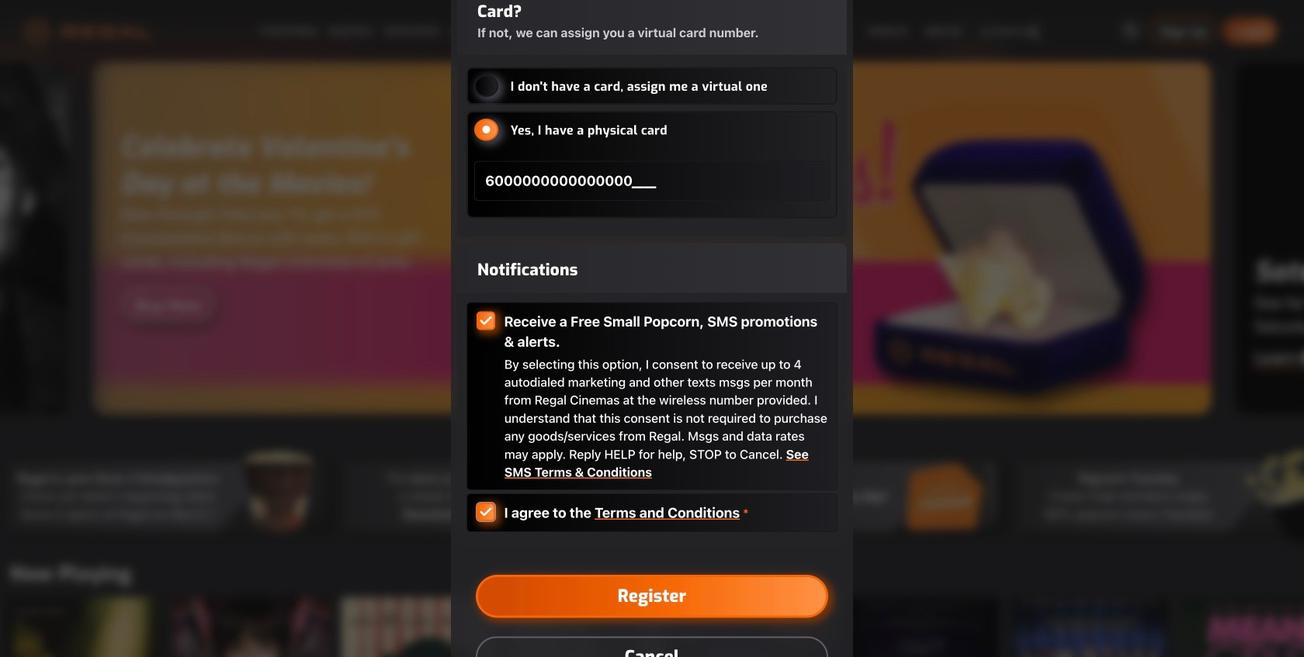 Task type: describe. For each thing, give the bounding box(es) containing it.
popcorn bucket image
[[1239, 449, 1305, 545]]

go to homepage image
[[25, 19, 153, 43]]

regal unlimited card image
[[902, 449, 1003, 545]]

valentine's day offer at regal image
[[7, 62, 1126, 415]]

6000000000000000 text field
[[474, 161, 830, 201]]

I don't have a card, assign me a virtual one radio
[[474, 75, 498, 97]]

regal dark background image
[[0, 0, 1305, 117]]



Task type: vqa. For each thing, say whether or not it's contained in the screenshot.
"Tickets for Scrambled are on sale now!" ELEMENT
no



Task type: locate. For each thing, give the bounding box(es) containing it.
4dx movies image
[[791, 20, 856, 42]]

valentine's day offer at regal element
[[7, 62, 1126, 415]]

imax movies image
[[867, 20, 911, 42]]

Yes, I have a physical card radio
[[474, 119, 498, 141]]

dune popcorn 4 image
[[228, 449, 329, 545]]

rpx movies image
[[922, 20, 969, 42]]

regal tag image
[[565, 449, 666, 545]]

None button
[[477, 312, 495, 331], [477, 503, 495, 522], [477, 312, 495, 331], [477, 503, 495, 522]]

main element
[[253, 20, 1051, 42]]

screenx movies image
[[980, 20, 1046, 42]]



